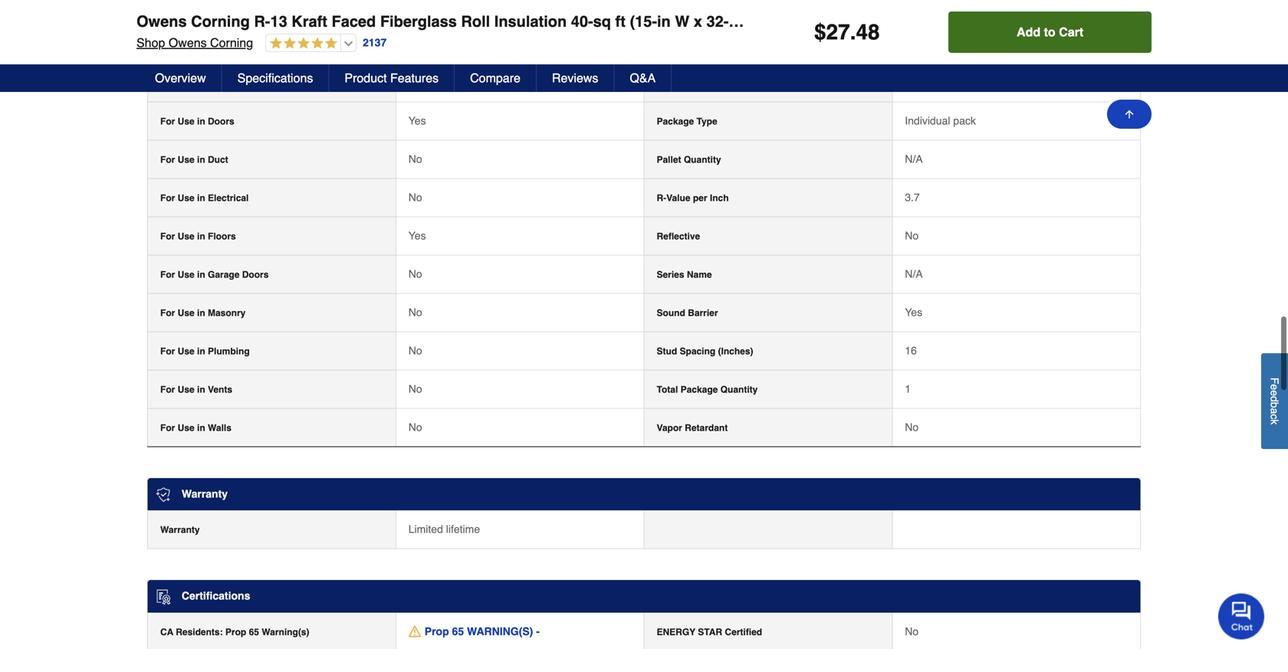Task type: locate. For each thing, give the bounding box(es) containing it.
use left duct
[[178, 154, 195, 165]]

4 for from the top
[[160, 154, 175, 165]]

insulation
[[495, 13, 567, 30]]

2 use from the top
[[178, 78, 195, 89]]

for down 'for use in doors'
[[160, 154, 175, 165]]

2 vertical spatial package
[[681, 385, 718, 395]]

for down for use in vents
[[160, 423, 175, 434]]

2 e from the top
[[1269, 391, 1281, 397]]

quantity right pallet at the right of page
[[684, 154, 722, 165]]

(15-
[[630, 13, 657, 30]]

package left type
[[657, 116, 694, 127]]

for use in garage doors
[[160, 270, 269, 280]]

5 for from the top
[[160, 193, 175, 204]]

1 vertical spatial corning
[[210, 36, 253, 50]]

for down shop
[[160, 78, 175, 89]]

l)
[[744, 13, 758, 30]]

shop owens corning
[[137, 36, 253, 50]]

for down overview button
[[160, 116, 175, 127]]

0 vertical spatial package
[[657, 78, 694, 89]]

individual right l) at the top right
[[762, 13, 834, 30]]

1 horizontal spatial doors
[[242, 270, 269, 280]]

reviews button
[[537, 64, 615, 92]]

owens up shop
[[137, 13, 187, 30]]

65 left 'warning(s)' on the left of the page
[[249, 627, 259, 638]]

11 use from the top
[[178, 423, 195, 434]]

sq
[[594, 13, 611, 30]]

for
[[160, 39, 175, 50], [160, 78, 175, 89], [160, 116, 175, 127], [160, 154, 175, 165], [160, 193, 175, 204], [160, 231, 175, 242], [160, 270, 175, 280], [160, 308, 175, 319], [160, 346, 175, 357], [160, 385, 175, 395], [160, 423, 175, 434]]

floors
[[208, 231, 236, 242]]

ceilings
[[208, 39, 244, 50]]

prop 65 warning(s) - link
[[409, 624, 540, 640]]

use left 'floors'
[[178, 231, 195, 242]]

1 for from the top
[[160, 39, 175, 50]]

0 vertical spatial individual
[[762, 13, 834, 30]]

x
[[694, 13, 703, 30]]

sound
[[657, 308, 686, 319]]

1 vertical spatial individual
[[905, 115, 951, 127]]

for up for use in plumbing
[[160, 308, 175, 319]]

ft left l) at the top right
[[729, 13, 739, 30]]

8 for from the top
[[160, 308, 175, 319]]

lifetime
[[446, 524, 480, 536]]

1 vertical spatial n/a
[[905, 268, 923, 280]]

.
[[851, 20, 856, 44]]

prop right prop65 warning "icon"
[[425, 626, 449, 638]]

in left duct
[[197, 154, 205, 165]]

0 vertical spatial n/a
[[905, 153, 923, 165]]

7 use from the top
[[178, 270, 195, 280]]

3 for from the top
[[160, 116, 175, 127]]

count
[[697, 78, 724, 89]]

use for ceilings
[[178, 39, 195, 50]]

use up 'for use in doors'
[[178, 78, 195, 89]]

no for total package quantity
[[409, 383, 422, 395]]

13
[[270, 13, 287, 30]]

6 use from the top
[[178, 231, 195, 242]]

use down for use in duct
[[178, 193, 195, 204]]

in
[[657, 13, 671, 30], [197, 39, 205, 50], [197, 78, 205, 89], [197, 116, 205, 127], [197, 154, 205, 165], [197, 193, 205, 204], [197, 231, 205, 242], [197, 270, 205, 280], [197, 308, 205, 319], [197, 346, 205, 357], [197, 385, 205, 395], [197, 423, 205, 434]]

6 for from the top
[[160, 231, 175, 242]]

prop
[[425, 626, 449, 638], [225, 627, 246, 638]]

use left the 'vents'
[[178, 385, 195, 395]]

in up for use in duct
[[197, 116, 205, 127]]

spacing
[[680, 346, 716, 357]]

use for duct
[[178, 154, 195, 165]]

limited
[[409, 524, 443, 536]]

individual
[[762, 13, 834, 30], [905, 115, 951, 127]]

0 vertical spatial warranty
[[182, 488, 228, 500]]

value
[[667, 193, 691, 204]]

no
[[409, 76, 422, 89], [409, 153, 422, 165], [409, 191, 422, 204], [905, 230, 919, 242], [409, 268, 422, 280], [409, 306, 422, 319], [409, 345, 422, 357], [409, 383, 422, 395], [409, 421, 422, 434], [905, 421, 919, 434], [905, 626, 919, 638]]

q&a button
[[615, 64, 672, 92]]

package right q&a
[[657, 78, 694, 89]]

stud
[[657, 346, 678, 357]]

1 ft from the left
[[616, 13, 626, 30]]

doors
[[208, 116, 234, 127], [242, 270, 269, 280]]

2 for from the top
[[160, 78, 175, 89]]

1 vertical spatial warranty
[[160, 525, 200, 536]]

1 vertical spatial doors
[[242, 270, 269, 280]]

0 horizontal spatial ft
[[616, 13, 626, 30]]

1 horizontal spatial ft
[[729, 13, 739, 30]]

1 vertical spatial package
[[657, 116, 694, 127]]

a
[[1269, 409, 1281, 415]]

in for electrical
[[197, 193, 205, 204]]

for for for use in crawlspaces
[[160, 78, 175, 89]]

no for r-value per inch
[[409, 191, 422, 204]]

warranty up the certifications
[[160, 525, 200, 536]]

use up for use in vents
[[178, 346, 195, 357]]

4.7 stars image
[[266, 37, 338, 51]]

9 for from the top
[[160, 346, 175, 357]]

1 vertical spatial owens
[[169, 36, 207, 50]]

garage
[[208, 270, 240, 280]]

3 use from the top
[[178, 116, 195, 127]]

barrier
[[688, 308, 718, 319]]

for use in doors
[[160, 116, 234, 127]]

0 vertical spatial doors
[[208, 116, 234, 127]]

for for for use in walls
[[160, 423, 175, 434]]

warranty down for use in walls
[[182, 488, 228, 500]]

1 horizontal spatial individual
[[905, 115, 951, 127]]

package for yes
[[657, 116, 694, 127]]

1 use from the top
[[178, 39, 195, 50]]

type
[[697, 116, 718, 127]]

individual left pack
[[905, 115, 951, 127]]

total
[[657, 385, 678, 395]]

in left ceilings
[[197, 39, 205, 50]]

owens corning r-13 kraft faced fiberglass roll insulation 40-sq ft (15-in w x 32-ft l) individual pack
[[137, 13, 874, 30]]

use up overview
[[178, 39, 195, 50]]

n/a
[[905, 153, 923, 165], [905, 268, 923, 280]]

in for plumbing
[[197, 346, 205, 357]]

add
[[1017, 25, 1041, 39]]

sound barrier
[[657, 308, 718, 319]]

corning up ceilings
[[191, 13, 250, 30]]

add to cart
[[1017, 25, 1084, 39]]

use up for use in duct
[[178, 116, 195, 127]]

1 vertical spatial yes
[[409, 230, 426, 242]]

10 for from the top
[[160, 385, 175, 395]]

1 horizontal spatial prop
[[425, 626, 449, 638]]

no for series name
[[409, 268, 422, 280]]

use
[[178, 39, 195, 50], [178, 78, 195, 89], [178, 116, 195, 127], [178, 154, 195, 165], [178, 193, 195, 204], [178, 231, 195, 242], [178, 270, 195, 280], [178, 308, 195, 319], [178, 346, 195, 357], [178, 385, 195, 395], [178, 423, 195, 434]]

crawlspaces
[[208, 78, 264, 89]]

for use in duct
[[160, 154, 228, 165]]

star
[[698, 627, 723, 638]]

for down for use in floors
[[160, 270, 175, 280]]

2137
[[363, 37, 387, 49]]

65 inside prop 65 warning(s) - link
[[452, 626, 464, 638]]

in left the 'vents'
[[197, 385, 205, 395]]

e up b at bottom
[[1269, 391, 1281, 397]]

for use in walls
[[160, 423, 232, 434]]

use left garage
[[178, 270, 195, 280]]

1 vertical spatial r-
[[657, 193, 667, 204]]

package right total on the right bottom of the page
[[681, 385, 718, 395]]

yes for individual pack
[[409, 115, 426, 127]]

stud spacing (inches)
[[657, 346, 754, 357]]

retardant
[[685, 423, 728, 434]]

1 horizontal spatial 65
[[452, 626, 464, 638]]

in left plumbing
[[197, 346, 205, 357]]

1 horizontal spatial r-
[[657, 193, 667, 204]]

for use in crawlspaces
[[160, 78, 264, 89]]

1
[[905, 383, 911, 395]]

1 e from the top
[[1269, 385, 1281, 391]]

0 vertical spatial r-
[[254, 13, 270, 30]]

owens up overview
[[169, 36, 207, 50]]

series name
[[657, 270, 712, 280]]

use for floors
[[178, 231, 195, 242]]

use left 'walls'
[[178, 423, 195, 434]]

for up for use in walls
[[160, 385, 175, 395]]

package type
[[657, 116, 718, 127]]

in left garage
[[197, 270, 205, 280]]

9 use from the top
[[178, 346, 195, 357]]

5 use from the top
[[178, 193, 195, 204]]

arrow up image
[[1124, 108, 1136, 120]]

for down for use in duct
[[160, 193, 175, 204]]

in left electrical at top left
[[197, 193, 205, 204]]

ft right the sq
[[616, 13, 626, 30]]

2 n/a from the top
[[905, 268, 923, 280]]

corning
[[191, 13, 250, 30], [210, 36, 253, 50]]

prop right residents:
[[225, 627, 246, 638]]

for up for use in vents
[[160, 346, 175, 357]]

reflective
[[657, 231, 701, 242]]

for for for use in ceilings
[[160, 39, 175, 50]]

for down "for use in electrical"
[[160, 231, 175, 242]]

11 for from the top
[[160, 423, 175, 434]]

masonry
[[208, 308, 246, 319]]

r-
[[254, 13, 270, 30], [657, 193, 667, 204]]

owens
[[137, 13, 187, 30], [169, 36, 207, 50]]

for use in floors
[[160, 231, 236, 242]]

in left 'floors'
[[197, 231, 205, 242]]

in left masonry
[[197, 308, 205, 319]]

8 use from the top
[[178, 308, 195, 319]]

use left masonry
[[178, 308, 195, 319]]

e
[[1269, 385, 1281, 391], [1269, 391, 1281, 397]]

27
[[827, 20, 851, 44]]

overview
[[155, 71, 206, 85]]

use for crawlspaces
[[178, 78, 195, 89]]

65 left warning(s)
[[452, 626, 464, 638]]

e up "d"
[[1269, 385, 1281, 391]]

in for garage
[[197, 270, 205, 280]]

no for stud spacing (inches)
[[409, 345, 422, 357]]

1 vertical spatial quantity
[[721, 385, 758, 395]]

yes
[[409, 115, 426, 127], [409, 230, 426, 242], [905, 306, 923, 319]]

d
[[1269, 397, 1281, 403]]

in left w
[[657, 13, 671, 30]]

for up overview
[[160, 39, 175, 50]]

r- left per
[[657, 193, 667, 204]]

4 use from the top
[[178, 154, 195, 165]]

1 n/a from the top
[[905, 153, 923, 165]]

quantity down (inches)
[[721, 385, 758, 395]]

for for for use in vents
[[160, 385, 175, 395]]

0 vertical spatial yes
[[409, 115, 426, 127]]

b
[[1269, 403, 1281, 409]]

package count
[[657, 78, 724, 89]]

corning up crawlspaces
[[210, 36, 253, 50]]

to
[[1045, 25, 1056, 39]]

doors up duct
[[208, 116, 234, 127]]

q&a
[[630, 71, 656, 85]]

10 use from the top
[[178, 385, 195, 395]]

7 for from the top
[[160, 270, 175, 280]]

certifications
[[182, 590, 250, 603]]

use for walls
[[178, 423, 195, 434]]

doors right garage
[[242, 270, 269, 280]]

in left crawlspaces
[[197, 78, 205, 89]]

in left 'walls'
[[197, 423, 205, 434]]

use for garage
[[178, 270, 195, 280]]

for for for use in garage doors
[[160, 270, 175, 280]]

use for electrical
[[178, 193, 195, 204]]

in for walls
[[197, 423, 205, 434]]

in for crawlspaces
[[197, 78, 205, 89]]

quantity
[[684, 154, 722, 165], [721, 385, 758, 395]]

r- up 4.7 stars image
[[254, 13, 270, 30]]



Task type: vqa. For each thing, say whether or not it's contained in the screenshot.
Doors Use
yes



Task type: describe. For each thing, give the bounding box(es) containing it.
electrical
[[208, 193, 249, 204]]

2 vertical spatial yes
[[905, 306, 923, 319]]

48
[[856, 20, 880, 44]]

reviews
[[552, 71, 599, 85]]

product
[[345, 71, 387, 85]]

in for duct
[[197, 154, 205, 165]]

kraft
[[292, 13, 328, 30]]

r-value per inch
[[657, 193, 729, 204]]

3.7
[[905, 191, 920, 204]]

32-
[[707, 13, 729, 30]]

f e e d b a c k
[[1269, 378, 1281, 425]]

use for vents
[[178, 385, 195, 395]]

f
[[1269, 378, 1281, 385]]

ca
[[160, 627, 173, 638]]

k
[[1269, 420, 1281, 425]]

energy star certified
[[657, 627, 763, 638]]

in for floors
[[197, 231, 205, 242]]

for use in plumbing
[[160, 346, 250, 357]]

$ 27 . 48
[[815, 20, 880, 44]]

duct
[[208, 154, 228, 165]]

residents:
[[176, 627, 223, 638]]

prop 65 warning(s) -
[[425, 626, 540, 638]]

ca residents: prop 65 warning(s)
[[160, 627, 310, 638]]

pallet
[[657, 154, 682, 165]]

package for no
[[657, 78, 694, 89]]

0 horizontal spatial individual
[[762, 13, 834, 30]]

0 horizontal spatial r-
[[254, 13, 270, 30]]

0 horizontal spatial 65
[[249, 627, 259, 638]]

16
[[905, 345, 917, 357]]

no for pallet quantity
[[409, 153, 422, 165]]

in for masonry
[[197, 308, 205, 319]]

w
[[675, 13, 690, 30]]

add to cart button
[[949, 12, 1152, 53]]

use for plumbing
[[178, 346, 195, 357]]

prop65 warning image
[[409, 626, 421, 638]]

2 ft from the left
[[729, 13, 739, 30]]

compare button
[[455, 64, 537, 92]]

walls
[[208, 423, 232, 434]]

c
[[1269, 415, 1281, 420]]

energy
[[657, 627, 696, 638]]

use for doors
[[178, 116, 195, 127]]

name
[[687, 270, 712, 280]]

pack
[[838, 13, 874, 30]]

no for package count
[[409, 76, 422, 89]]

n/a for series name
[[905, 268, 923, 280]]

0 horizontal spatial doors
[[208, 116, 234, 127]]

for use in vents
[[160, 385, 232, 395]]

yes for no
[[409, 230, 426, 242]]

chat invite button image
[[1219, 593, 1266, 640]]

fiberglass
[[380, 13, 457, 30]]

pack
[[954, 115, 976, 127]]

0 horizontal spatial prop
[[225, 627, 246, 638]]

cart
[[1060, 25, 1084, 39]]

limited lifetime
[[409, 524, 480, 536]]

for use in masonry
[[160, 308, 246, 319]]

for for for use in floors
[[160, 231, 175, 242]]

0 vertical spatial quantity
[[684, 154, 722, 165]]

in for vents
[[197, 385, 205, 395]]

n/a for pallet quantity
[[905, 153, 923, 165]]

series
[[657, 270, 685, 280]]

no for vapor retardant
[[409, 421, 422, 434]]

compare
[[470, 71, 521, 85]]

40-
[[571, 13, 594, 30]]

for for for use in masonry
[[160, 308, 175, 319]]

product features button
[[329, 64, 455, 92]]

vapor
[[657, 423, 683, 434]]

roll
[[461, 13, 490, 30]]

for use in electrical
[[160, 193, 249, 204]]

for for for use in duct
[[160, 154, 175, 165]]

f e e d b a c k button
[[1262, 354, 1289, 450]]

certified
[[725, 627, 763, 638]]

warning(s)
[[467, 626, 533, 638]]

0 vertical spatial corning
[[191, 13, 250, 30]]

specifications button
[[222, 64, 329, 92]]

product features
[[345, 71, 439, 85]]

-
[[536, 626, 540, 638]]

in for doors
[[197, 116, 205, 127]]

0 vertical spatial owens
[[137, 13, 187, 30]]

shop
[[137, 36, 165, 50]]

specifications
[[238, 71, 313, 85]]

overview button
[[140, 64, 222, 92]]

in for ceilings
[[197, 39, 205, 50]]

per
[[693, 193, 708, 204]]

vapor retardant
[[657, 423, 728, 434]]

warning(s)
[[262, 627, 310, 638]]

use for masonry
[[178, 308, 195, 319]]

for for for use in electrical
[[160, 193, 175, 204]]

individual pack
[[905, 115, 976, 127]]

for for for use in plumbing
[[160, 346, 175, 357]]

vents
[[208, 385, 232, 395]]

$
[[815, 20, 827, 44]]

total package quantity
[[657, 385, 758, 395]]

for for for use in doors
[[160, 116, 175, 127]]

no for sound barrier
[[409, 306, 422, 319]]



